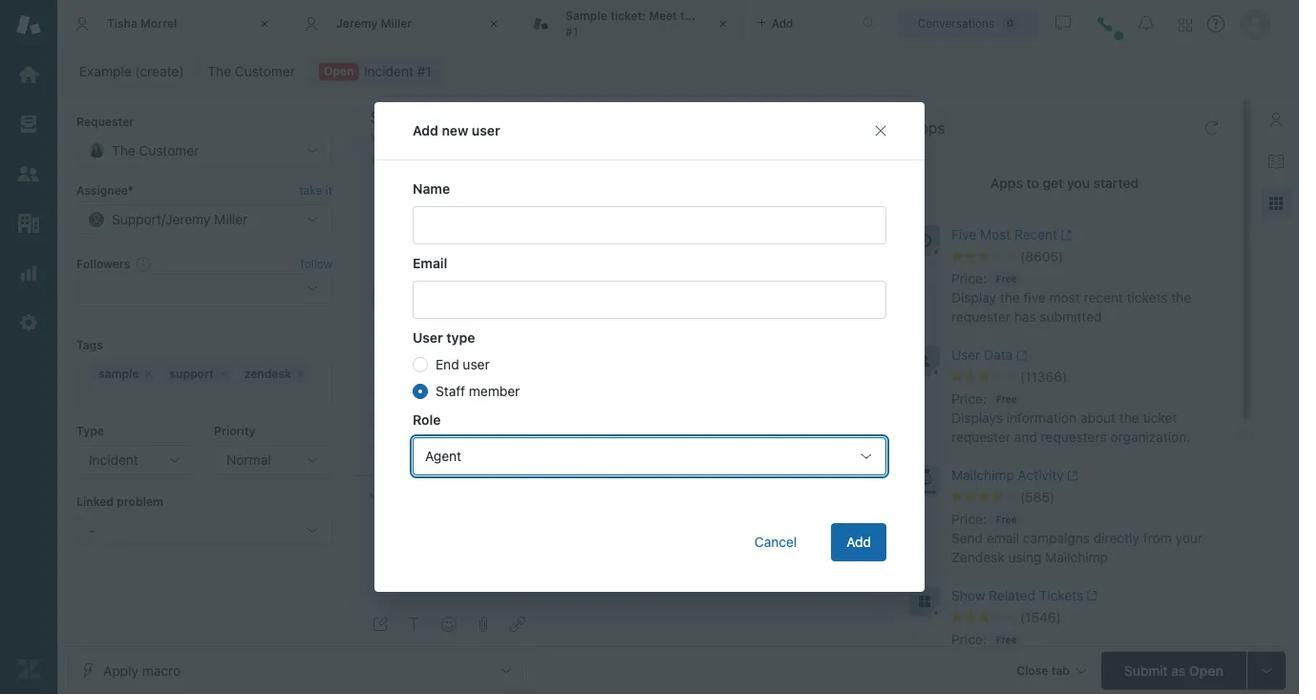 Task type: describe. For each thing, give the bounding box(es) containing it.
from
[[1143, 531, 1172, 546]]

show related tickets link
[[952, 587, 1193, 610]]

4 stars. 585 reviews. element
[[952, 489, 1228, 506]]

most
[[980, 227, 1011, 243]]

normal
[[226, 452, 271, 468]]

zendesk
[[952, 550, 1005, 566]]

conversations button
[[897, 8, 1039, 39]]

apps image
[[1269, 196, 1284, 211]]

role
[[413, 412, 441, 428]]

jeremy inside conversationlabel log
[[424, 279, 472, 295]]

kit
[[483, 359, 501, 375]]

the inside 'i'm sending an email because i'm having a problem setting up your new product. can you help me troubleshoot? thanks, the customer'
[[424, 231, 448, 246]]

thursday 07:36
[[772, 281, 857, 295]]

jeremy inside tab
[[336, 17, 378, 30]]

the right tickets
[[1172, 290, 1192, 306]]

end user
[[436, 357, 490, 373]]

0 horizontal spatial ticket
[[433, 131, 463, 145]]

take it button
[[299, 181, 332, 200]]

events image
[[812, 119, 827, 134]]

tisha
[[107, 17, 137, 30]]

add for add new user
[[413, 123, 438, 139]]

in
[[769, 359, 780, 375]]

started
[[1094, 175, 1139, 191]]

normal button
[[214, 445, 332, 476]]

the customer link
[[195, 58, 308, 85]]

activity
[[1018, 468, 1064, 483]]

conversations
[[918, 17, 995, 30]]

free for the
[[996, 273, 1017, 284]]

because
[[554, 179, 606, 195]]

setting
[[742, 179, 784, 195]]

close image
[[714, 14, 733, 33]]

sample ticket: meet the ticket #1
[[566, 9, 734, 38]]

4 price: from the top
[[952, 632, 987, 648]]

five
[[952, 227, 977, 243]]

your inside 'i'm sending an email because i'm having a problem setting up your new product. can you help me troubleshoot? thanks, the customer'
[[807, 179, 834, 195]]

tabs tab list
[[57, 0, 843, 48]]

ticket inside sample ticket: meet the ticket #1
[[702, 9, 734, 23]]

price: for display
[[952, 271, 987, 287]]

our
[[607, 359, 627, 375]]

campaigns
[[1023, 531, 1090, 546]]

add attachment image
[[476, 617, 491, 632]]

insert emojis image
[[441, 617, 457, 632]]

and
[[1015, 429, 1037, 445]]

0 horizontal spatial mailchimp
[[952, 468, 1015, 483]]

thursday
[[772, 281, 823, 295]]

here's a link to our assembly instructions in the mean time. link
[[424, 359, 841, 392]]

tisha morrel tab
[[57, 0, 287, 48]]

0 vertical spatial user
[[472, 123, 500, 139]]

troubleshoot?
[[616, 196, 701, 212]]

to inside here's a link to our assembly instructions in the mean time.
[[591, 359, 603, 375]]

time.
[[424, 376, 455, 392]]

main element
[[0, 0, 57, 695]]

(opens in a new tab) image
[[1013, 350, 1028, 361]]

(585)
[[1020, 490, 1055, 505]]

show related tickets
[[952, 588, 1084, 604]]

apps for apps to get you started
[[991, 175, 1023, 191]]

your inside . can you confirm your kit came with all parts of the
[[424, 342, 451, 358]]

Email field
[[413, 281, 887, 319]]

agent
[[425, 449, 462, 464]]

your inside price: free send email campaigns directly from your zendesk using mailchimp
[[1176, 531, 1203, 546]]

saw
[[556, 325, 580, 340]]

staff
[[436, 384, 465, 399]]

morrel
[[141, 17, 177, 30]]

user data
[[952, 347, 1013, 363]]

assassination
[[689, 342, 778, 358]]

add new user
[[413, 123, 500, 139]]

follow button
[[301, 255, 332, 272]]

get help image
[[1208, 15, 1225, 32]]

zendesk image
[[16, 657, 41, 682]]

tags
[[76, 338, 103, 352]]

customer context image
[[1269, 112, 1284, 127]]

most
[[1050, 290, 1080, 306]]

knowledge image
[[1269, 154, 1284, 169]]

confirm
[[799, 325, 847, 340]]

2 vertical spatial the
[[455, 325, 479, 340]]

submit as open
[[1125, 663, 1224, 679]]

gun
[[660, 342, 686, 358]]

(opens in a new tab) image for five most recent
[[1058, 230, 1072, 241]]

fun
[[633, 342, 657, 358]]

add link (cmd k) image
[[510, 617, 525, 632]]

jeremy miller tab
[[287, 0, 516, 48]]

.
[[738, 325, 742, 340]]

sample
[[566, 9, 607, 23]]

fascination
[[782, 342, 856, 358]]

hey, the customer, i saw you ordered the
[[424, 325, 681, 340]]

add new user dialog
[[375, 102, 925, 592]]

five most recent
[[952, 227, 1058, 243]]

close image for tisha morrel
[[255, 14, 274, 33]]

staff member
[[436, 384, 520, 399]]

(1546)
[[1020, 610, 1061, 626]]

the up the gun on the right of the page
[[662, 325, 681, 340]]

miller inside conversationlabel log
[[475, 279, 511, 295]]

directly
[[1094, 531, 1140, 546]]

draft mode image
[[373, 617, 388, 632]]

format text image
[[407, 617, 422, 632]]

secondary element
[[57, 53, 1299, 91]]

get
[[1043, 175, 1064, 191]]

five most recent link
[[952, 225, 1193, 248]]

apps to get you started
[[991, 175, 1139, 191]]

free for information
[[996, 394, 1017, 405]]

example (create)
[[79, 64, 184, 79]]

show
[[952, 588, 985, 604]]

requester inside "price: free displays information about the ticket requester and requesters organization."
[[952, 429, 1011, 445]]

a inside here's a link to our assembly instructions in the mean time.
[[555, 359, 562, 375]]

price: for displays
[[952, 391, 987, 407]]

organizations image
[[16, 211, 41, 236]]

five most recent image
[[910, 225, 940, 256]]

user type
[[413, 330, 475, 346]]

a inside 'i'm sending an email because i'm having a problem setting up your new product. can you help me troubleshoot? thanks, the customer'
[[676, 179, 684, 195]]

i'm sending an email because i'm having a problem setting up your new product. can you help me troubleshoot? thanks, the customer
[[424, 179, 834, 246]]

price: for send
[[952, 512, 987, 527]]

submit
[[1125, 663, 1168, 679]]

Public reply composer text field
[[361, 516, 868, 557]]

data
[[984, 347, 1013, 363]]

Subject field
[[367, 106, 764, 129]]

add button
[[831, 524, 887, 562]]

(create)
[[135, 64, 184, 79]]

product.
[[453, 196, 505, 212]]

admin image
[[16, 311, 41, 335]]

. can you confirm your kit came with all parts of the
[[424, 325, 847, 358]]

jeremy miller inside tab
[[336, 17, 412, 30]]

as
[[1172, 663, 1186, 679]]

requester inside price: free display the five most recent tickets the requester has submitted
[[952, 309, 1011, 325]]

displays
[[952, 410, 1003, 426]]



Task type: locate. For each thing, give the bounding box(es) containing it.
price: inside price: free display the five most recent tickets the requester has submitted
[[952, 271, 987, 287]]

instructions
[[693, 359, 765, 375]]

get started image
[[16, 62, 41, 87]]

jeremy miller inside conversationlabel log
[[424, 279, 511, 295]]

can inside 'i'm sending an email because i'm having a problem setting up your new product. can you help me troubleshoot? thanks, the customer'
[[509, 196, 533, 212]]

the up the has
[[1000, 290, 1020, 306]]

linked problem
[[76, 495, 163, 508]]

to left get
[[1027, 175, 1039, 191]]

1 horizontal spatial add
[[847, 535, 871, 550]]

0 vertical spatial customer
[[235, 64, 295, 79]]

1 horizontal spatial customer
[[451, 231, 512, 246]]

apps for apps
[[910, 119, 945, 137]]

email inside 'i'm sending an email because i'm having a problem setting up your new product. can you help me troubleshoot? thanks, the customer'
[[518, 179, 550, 195]]

1 vertical spatial apps
[[991, 175, 1023, 191]]

apps left get
[[991, 175, 1023, 191]]

to down 'of'
[[591, 359, 603, 375]]

miller inside tab
[[381, 17, 412, 30]]

linked
[[76, 495, 114, 508]]

close modal image
[[873, 123, 889, 139]]

i'm left sending
[[424, 179, 443, 195]]

1 vertical spatial ticket
[[433, 131, 463, 145]]

(opens in a new tab) image for mailchimp activity
[[1064, 470, 1079, 482]]

mailchimp activity link
[[952, 466, 1193, 489]]

1 vertical spatial add
[[847, 535, 871, 550]]

tickets
[[1039, 588, 1084, 604]]

requester down "displays" on the bottom right
[[952, 429, 1011, 445]]

close image inside tisha morrel tab
[[255, 14, 274, 33]]

open down jeremy miller tab at the left top
[[324, 64, 354, 78]]

open right as
[[1189, 663, 1224, 679]]

0 vertical spatial email
[[518, 179, 550, 195]]

miller up customer,
[[475, 279, 511, 295]]

user inside "link"
[[952, 347, 981, 363]]

1 vertical spatial customer
[[451, 231, 512, 246]]

kit
[[455, 342, 470, 358]]

(11366)
[[1020, 369, 1067, 385]]

1 price: from the top
[[952, 271, 987, 287]]

0 vertical spatial jeremy
[[336, 17, 378, 30]]

(8605)
[[1020, 249, 1064, 265]]

name
[[413, 181, 450, 197]]

i
[[549, 325, 552, 340]]

1 vertical spatial jeremy miller
[[424, 279, 511, 295]]

0 horizontal spatial add
[[413, 123, 438, 139]]

0 vertical spatial to
[[1027, 175, 1039, 191]]

tab containing sample ticket: meet the ticket
[[516, 0, 745, 48]]

problem
[[687, 179, 738, 195], [117, 495, 163, 508]]

0 horizontal spatial open
[[324, 64, 354, 78]]

1 vertical spatial email
[[987, 531, 1019, 546]]

tisha morrel
[[107, 17, 177, 30]]

1 vertical spatial can
[[746, 325, 770, 340]]

1 horizontal spatial to
[[1027, 175, 1039, 191]]

0 vertical spatial a
[[676, 179, 684, 195]]

can inside . can you confirm your kit came with all parts of the
[[746, 325, 770, 340]]

i'm up me
[[610, 179, 628, 195]]

4 free from the top
[[996, 634, 1017, 645]]

jeremy miller
[[336, 17, 412, 30], [424, 279, 511, 295]]

can down an at the left top of the page
[[509, 196, 533, 212]]

a left the link
[[555, 359, 562, 375]]

organization.
[[1111, 429, 1191, 445]]

information
[[1007, 410, 1077, 426]]

new
[[442, 123, 468, 139], [424, 196, 450, 212]]

here's a link to our assembly instructions in the mean time.
[[424, 359, 841, 392]]

the right (create)
[[208, 64, 231, 79]]

the up kit
[[455, 325, 479, 340]]

tab
[[516, 0, 745, 48]]

price: down show on the bottom right of page
[[952, 632, 987, 648]]

the inside here's a link to our assembly instructions in the mean time.
[[783, 359, 803, 375]]

mailchimp activity image
[[910, 466, 940, 497]]

close image
[[255, 14, 274, 33], [484, 14, 504, 33]]

free up display
[[996, 273, 1017, 284]]

0 horizontal spatial a
[[555, 359, 562, 375]]

3 stars. 11366 reviews. element
[[952, 369, 1228, 386]]

via sample ticket
[[371, 131, 463, 145]]

here's
[[511, 359, 551, 375]]

1 requester from the top
[[952, 309, 1011, 325]]

0 vertical spatial requester
[[952, 309, 1011, 325]]

2 horizontal spatial your
[[1176, 531, 1203, 546]]

1 horizontal spatial i'm
[[610, 179, 628, 195]]

2 horizontal spatial ticket
[[1143, 410, 1177, 426]]

the inside "price: free displays information about the ticket requester and requesters organization."
[[1120, 410, 1140, 426]]

take it
[[299, 184, 332, 197]]

user inside dialog
[[413, 330, 443, 346]]

you up in
[[774, 325, 796, 340]]

requesters
[[1041, 429, 1107, 445]]

1 vertical spatial to
[[591, 359, 603, 375]]

email up the "using"
[[987, 531, 1019, 546]]

incident
[[89, 452, 138, 468]]

problem down incident popup button
[[117, 495, 163, 508]]

1 vertical spatial mailchimp
[[1045, 550, 1108, 566]]

about
[[1081, 410, 1116, 426]]

1 horizontal spatial close image
[[484, 14, 504, 33]]

1 vertical spatial problem
[[117, 495, 163, 508]]

1 horizontal spatial the
[[424, 231, 448, 246]]

free down related
[[996, 634, 1017, 645]]

cancel
[[755, 535, 797, 550]]

via
[[371, 131, 388, 145]]

0 horizontal spatial your
[[424, 342, 451, 358]]

you inside . can you confirm your kit came with all parts of the
[[774, 325, 796, 340]]

close image left #1
[[484, 14, 504, 33]]

(opens in a new tab) image up 3 stars. 1546 reviews. element
[[1084, 591, 1098, 602]]

ticket
[[702, 9, 734, 23], [433, 131, 463, 145], [1143, 410, 1177, 426]]

0 vertical spatial new
[[442, 123, 468, 139]]

email
[[518, 179, 550, 195], [987, 531, 1019, 546]]

price: inside "price: free displays information about the ticket requester and requesters organization."
[[952, 391, 987, 407]]

new right "sample"
[[442, 123, 468, 139]]

0 vertical spatial can
[[509, 196, 533, 212]]

1 vertical spatial user
[[952, 347, 981, 363]]

end
[[436, 357, 459, 373]]

0 horizontal spatial email
[[518, 179, 550, 195]]

2 free from the top
[[996, 394, 1017, 405]]

thanks,
[[424, 213, 473, 229]]

ticket inside "price: free displays information about the ticket requester and requesters organization."
[[1143, 410, 1177, 426]]

(opens in a new tab) image
[[1058, 230, 1072, 241], [1064, 470, 1079, 482], [1084, 591, 1098, 602]]

1 vertical spatial the
[[424, 231, 448, 246]]

0 horizontal spatial close image
[[255, 14, 274, 33]]

1 vertical spatial miller
[[475, 279, 511, 295]]

your right from at the right bottom
[[1176, 531, 1203, 546]]

add for add
[[847, 535, 871, 550]]

you left help
[[537, 196, 559, 212]]

1 horizontal spatial jeremy
[[424, 279, 472, 295]]

fun gun assassination fascination playtime kit
[[424, 342, 856, 375]]

0 vertical spatial miller
[[381, 17, 412, 30]]

example
[[79, 64, 131, 79]]

2 i'm from the left
[[610, 179, 628, 195]]

the right in
[[783, 359, 803, 375]]

playtime
[[424, 359, 480, 375]]

price: inside price: free send email campaigns directly from your zendesk using mailchimp
[[952, 512, 987, 527]]

1 horizontal spatial miller
[[475, 279, 511, 295]]

0 horizontal spatial to
[[591, 359, 603, 375]]

recent
[[1084, 290, 1123, 306]]

miller up open link
[[381, 17, 412, 30]]

cancel button
[[739, 524, 812, 562]]

mailchimp
[[952, 468, 1015, 483], [1045, 550, 1108, 566]]

the down thanks,
[[424, 231, 448, 246]]

3 stars. 1546 reviews. element
[[952, 610, 1228, 627]]

customer inside 'i'm sending an email because i'm having a problem setting up your new product. can you help me troubleshoot? thanks, the customer'
[[451, 231, 512, 246]]

1 vertical spatial user
[[463, 357, 490, 373]]

sample
[[391, 131, 430, 145]]

apps right close modal image
[[910, 119, 945, 137]]

close image inside jeremy miller tab
[[484, 14, 504, 33]]

jeremy miller up open link
[[336, 17, 412, 30]]

0 horizontal spatial jeremy miller
[[336, 17, 412, 30]]

reporting image
[[16, 261, 41, 286]]

0 vertical spatial (opens in a new tab) image
[[1058, 230, 1072, 241]]

new inside dialog
[[442, 123, 468, 139]]

07:36
[[826, 281, 857, 295]]

jeremy up open link
[[336, 17, 378, 30]]

mailchimp inside price: free send email campaigns directly from your zendesk using mailchimp
[[1045, 550, 1108, 566]]

show related tickets image
[[910, 587, 940, 617]]

user for user type
[[413, 330, 443, 346]]

your down "hey,"
[[424, 342, 451, 358]]

you inside 'i'm sending an email because i'm having a problem setting up your new product. can you help me troubleshoot? thanks, the customer'
[[537, 196, 559, 212]]

email
[[413, 256, 447, 271]]

0 vertical spatial your
[[807, 179, 834, 195]]

can
[[509, 196, 533, 212], [746, 325, 770, 340]]

1 horizontal spatial mailchimp
[[1045, 550, 1108, 566]]

1 horizontal spatial problem
[[687, 179, 738, 195]]

email inside price: free send email campaigns directly from your zendesk using mailchimp
[[987, 531, 1019, 546]]

(opens in a new tab) image inside five most recent link
[[1058, 230, 1072, 241]]

1 horizontal spatial user
[[952, 347, 981, 363]]

user data image
[[910, 346, 940, 376]]

add right 'via'
[[413, 123, 438, 139]]

1 i'm from the left
[[424, 179, 443, 195]]

customers image
[[16, 161, 41, 186]]

it
[[325, 184, 332, 197]]

you
[[1067, 175, 1090, 191], [537, 196, 559, 212], [584, 325, 606, 340], [774, 325, 796, 340]]

2 horizontal spatial the
[[455, 325, 479, 340]]

views image
[[16, 112, 41, 137]]

free up "displays" on the bottom right
[[996, 394, 1017, 405]]

free up the "using"
[[996, 514, 1017, 525]]

of
[[593, 342, 605, 358]]

3 price: from the top
[[952, 512, 987, 527]]

price:
[[952, 271, 987, 287], [952, 391, 987, 407], [952, 512, 987, 527], [952, 632, 987, 648]]

free inside price: free display the five most recent tickets the requester has submitted
[[996, 273, 1017, 284]]

0 vertical spatial apps
[[910, 119, 945, 137]]

Name field
[[413, 206, 887, 245]]

1 vertical spatial your
[[424, 342, 451, 358]]

the inside . can you confirm your kit came with all parts of the
[[609, 342, 629, 358]]

2 vertical spatial ticket
[[1143, 410, 1177, 426]]

0 horizontal spatial user
[[413, 330, 443, 346]]

1 vertical spatial (opens in a new tab) image
[[1064, 470, 1079, 482]]

user left data
[[952, 347, 981, 363]]

miller
[[381, 17, 412, 30], [475, 279, 511, 295]]

your
[[807, 179, 834, 195], [424, 342, 451, 358], [1176, 531, 1203, 546]]

ticket right "sample"
[[433, 131, 463, 145]]

price: free send email campaigns directly from your zendesk using mailchimp
[[952, 512, 1203, 566]]

price: free displays information about the ticket requester and requesters organization.
[[952, 391, 1191, 445]]

problem left setting
[[687, 179, 738, 195]]

your right "up"
[[807, 179, 834, 195]]

the up organization.
[[1120, 410, 1140, 426]]

an
[[499, 179, 514, 195]]

a
[[676, 179, 684, 195], [555, 359, 562, 375]]

1 horizontal spatial email
[[987, 531, 1019, 546]]

type
[[76, 425, 104, 438]]

customer
[[235, 64, 295, 79], [451, 231, 512, 246]]

meet
[[649, 9, 677, 23]]

0 vertical spatial mailchimp
[[952, 468, 1015, 483]]

0 horizontal spatial the
[[208, 64, 231, 79]]

1 horizontal spatial can
[[746, 325, 770, 340]]

#1
[[566, 25, 578, 38]]

email for an
[[518, 179, 550, 195]]

jeremy miller link
[[424, 279, 511, 295]]

0 horizontal spatial customer
[[235, 64, 295, 79]]

user left type
[[413, 330, 443, 346]]

example (create) button
[[67, 58, 196, 85]]

follow
[[301, 257, 332, 270]]

can right .
[[746, 325, 770, 340]]

has
[[1015, 309, 1036, 325]]

mailchimp down the and
[[952, 468, 1015, 483]]

0 vertical spatial the
[[208, 64, 231, 79]]

zendesk products image
[[1179, 19, 1192, 32]]

(opens in a new tab) image inside the show related tickets link
[[1084, 591, 1098, 602]]

email for send
[[987, 531, 1019, 546]]

price: up "displays" on the bottom right
[[952, 391, 987, 407]]

2 close image from the left
[[484, 14, 504, 33]]

you up 'of'
[[584, 325, 606, 340]]

(opens in a new tab) image for show related tickets
[[1084, 591, 1098, 602]]

requester
[[952, 309, 1011, 325], [952, 429, 1011, 445]]

0 horizontal spatial can
[[509, 196, 533, 212]]

0 horizontal spatial problem
[[117, 495, 163, 508]]

a right having
[[676, 179, 684, 195]]

1 vertical spatial jeremy
[[424, 279, 472, 295]]

0 vertical spatial user
[[413, 330, 443, 346]]

free for email
[[996, 514, 1017, 525]]

user
[[413, 330, 443, 346], [952, 347, 981, 363]]

tickets
[[1127, 290, 1168, 306]]

1 vertical spatial new
[[424, 196, 450, 212]]

requester down display
[[952, 309, 1011, 325]]

1 horizontal spatial ticket
[[702, 9, 734, 23]]

free inside price: free send email campaigns directly from your zendesk using mailchimp
[[996, 514, 1017, 525]]

new inside 'i'm sending an email because i'm having a problem setting up your new product. can you help me troubleshoot? thanks, the customer'
[[424, 196, 450, 212]]

price: up display
[[952, 271, 987, 287]]

jeremy miller down email
[[424, 279, 511, 295]]

avatar image
[[371, 278, 409, 316]]

email right an at the left top of the page
[[518, 179, 550, 195]]

customer inside secondary element
[[235, 64, 295, 79]]

1 horizontal spatial open
[[1189, 663, 1224, 679]]

add inside button
[[847, 535, 871, 550]]

open inside secondary element
[[324, 64, 354, 78]]

came
[[474, 342, 507, 358]]

user for user data
[[952, 347, 981, 363]]

jeremy down email
[[424, 279, 472, 295]]

you right get
[[1067, 175, 1090, 191]]

zendesk support image
[[16, 12, 41, 37]]

(opens in a new tab) image up (8605)
[[1058, 230, 1072, 241]]

the right meet
[[681, 9, 699, 23]]

the inside sample ticket: meet the ticket #1
[[681, 9, 699, 23]]

recent
[[1015, 227, 1058, 243]]

assignee*
[[76, 184, 133, 197]]

1 vertical spatial open
[[1189, 663, 1224, 679]]

problem inside 'i'm sending an email because i'm having a problem setting up your new product. can you help me troubleshoot? thanks, the customer'
[[687, 179, 738, 195]]

link
[[566, 359, 587, 375]]

mean
[[807, 359, 841, 375]]

2 vertical spatial (opens in a new tab) image
[[1084, 591, 1098, 602]]

0 horizontal spatial miller
[[381, 17, 412, 30]]

0 vertical spatial ticket
[[702, 9, 734, 23]]

0 horizontal spatial i'm
[[424, 179, 443, 195]]

1 vertical spatial a
[[555, 359, 562, 375]]

the customer
[[208, 64, 295, 79]]

mailchimp down campaigns
[[1045, 550, 1108, 566]]

2 vertical spatial your
[[1176, 531, 1203, 546]]

3 free from the top
[[996, 514, 1017, 525]]

0 vertical spatial add
[[413, 123, 438, 139]]

1 horizontal spatial your
[[807, 179, 834, 195]]

0 horizontal spatial apps
[[910, 119, 945, 137]]

1 close image from the left
[[255, 14, 274, 33]]

close image up the customer
[[255, 14, 274, 33]]

1 horizontal spatial a
[[676, 179, 684, 195]]

free inside "price: free displays information about the ticket requester and requesters organization."
[[996, 394, 1017, 405]]

0 horizontal spatial jeremy
[[336, 17, 378, 30]]

conversationlabel log
[[352, 119, 890, 545]]

me
[[593, 196, 612, 212]]

close image for jeremy miller
[[484, 14, 504, 33]]

the up "our"
[[609, 342, 629, 358]]

(opens in a new tab) image inside mailchimp activity link
[[1064, 470, 1079, 482]]

ticket right meet
[[702, 9, 734, 23]]

0 vertical spatial open
[[324, 64, 354, 78]]

i'm
[[424, 179, 443, 195], [610, 179, 628, 195]]

the inside secondary element
[[208, 64, 231, 79]]

3 stars. 8605 reviews. element
[[952, 248, 1228, 266]]

hey,
[[424, 325, 451, 340]]

mailchimp activity
[[952, 468, 1064, 483]]

with
[[511, 342, 537, 358]]

ticket up organization.
[[1143, 410, 1177, 426]]

new up thanks,
[[424, 196, 450, 212]]

0 vertical spatial jeremy miller
[[336, 17, 412, 30]]

2 requester from the top
[[952, 429, 1011, 445]]

related
[[989, 588, 1036, 604]]

user data link
[[952, 346, 1193, 369]]

(opens in a new tab) image up 4 stars. 585 reviews. element
[[1064, 470, 1079, 482]]

price: up send
[[952, 512, 987, 527]]

free inside price: free
[[996, 634, 1017, 645]]

0 vertical spatial problem
[[687, 179, 738, 195]]

display
[[952, 290, 997, 306]]

1 free from the top
[[996, 273, 1017, 284]]

1 horizontal spatial jeremy miller
[[424, 279, 511, 295]]

2 price: from the top
[[952, 391, 987, 407]]

add right cancel
[[847, 535, 871, 550]]

open
[[324, 64, 354, 78], [1189, 663, 1224, 679]]

1 horizontal spatial apps
[[991, 175, 1023, 191]]

type
[[446, 330, 475, 346]]

1 vertical spatial requester
[[952, 429, 1011, 445]]



Task type: vqa. For each thing, say whether or not it's contained in the screenshot.
Macros updated today
no



